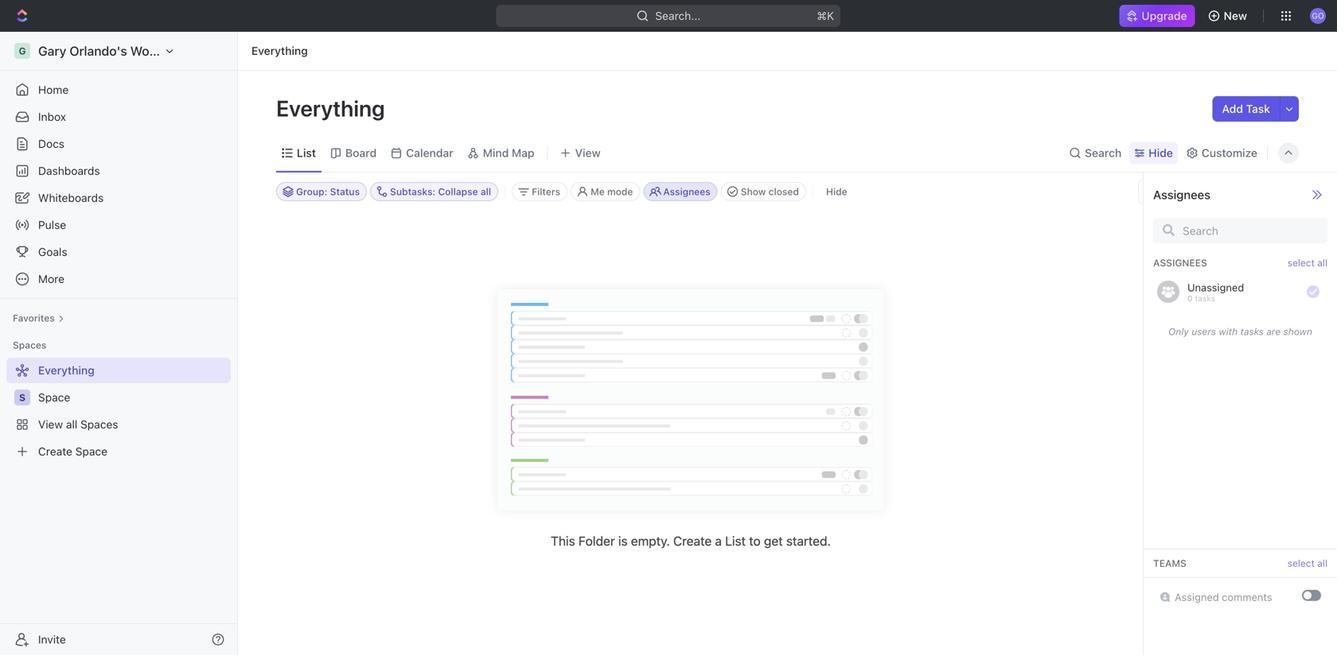 Task type: vqa. For each thing, say whether or not it's contained in the screenshot.
Ok for Is there a date this Goal should be completed by?
no



Task type: describe. For each thing, give the bounding box(es) containing it.
docs link
[[6, 131, 231, 157]]

to
[[749, 534, 761, 549]]

assigned comments
[[1175, 592, 1272, 604]]

pulse
[[38, 218, 66, 232]]

show closed button
[[721, 182, 806, 201]]

unassigned 0 tasks
[[1188, 282, 1244, 303]]

empty.
[[631, 534, 670, 549]]

calendar
[[406, 146, 453, 160]]

gary orlando's workspace
[[38, 43, 196, 59]]

mind map link
[[480, 142, 535, 164]]

g
[[19, 45, 26, 57]]

select all for teams
[[1288, 558, 1328, 570]]

task
[[1246, 102, 1270, 115]]

group: status
[[296, 186, 360, 197]]

customize
[[1202, 146, 1258, 160]]

home link
[[6, 77, 231, 103]]

view for view all spaces
[[38, 418, 63, 431]]

search button
[[1064, 142, 1126, 164]]

only
[[1168, 326, 1189, 337]]

new button
[[1202, 3, 1257, 29]]

1 vertical spatial tasks
[[1240, 326, 1264, 337]]

started.
[[786, 534, 831, 549]]

dashboards link
[[6, 158, 231, 184]]

a
[[715, 534, 722, 549]]

closed
[[769, 186, 799, 197]]

folder
[[579, 534, 615, 549]]

s
[[19, 392, 26, 404]]

create inside tree
[[38, 445, 72, 458]]

search...
[[655, 9, 701, 22]]

more button
[[6, 267, 231, 292]]

tree inside sidebar navigation
[[6, 358, 231, 465]]

0 vertical spatial everything link
[[248, 41, 312, 60]]

sidebar navigation
[[0, 32, 241, 656]]

upgrade link
[[1119, 5, 1195, 27]]

all inside "link"
[[66, 418, 77, 431]]

calendar link
[[403, 142, 453, 164]]

inbox link
[[6, 104, 231, 130]]

select for teams
[[1288, 558, 1315, 570]]

workspace
[[130, 43, 196, 59]]

goals link
[[6, 240, 231, 265]]

0 vertical spatial space
[[38, 391, 70, 404]]

search
[[1085, 146, 1122, 160]]

goals
[[38, 246, 67, 259]]

mind
[[483, 146, 509, 160]]

board link
[[342, 142, 377, 164]]

users
[[1192, 326, 1216, 337]]

whiteboards link
[[6, 185, 231, 211]]

map
[[512, 146, 535, 160]]

view all spaces
[[38, 418, 118, 431]]

1 vertical spatial everything
[[276, 95, 390, 121]]

me mode button
[[571, 182, 640, 201]]

space, , element
[[14, 390, 30, 406]]

more
[[38, 273, 64, 286]]

Search field
[[1153, 218, 1328, 244]]

assignees inside button
[[663, 186, 711, 197]]

hide button
[[1130, 142, 1178, 164]]

me
[[591, 186, 605, 197]]

everything for left everything link
[[38, 364, 95, 377]]

add task
[[1222, 102, 1270, 115]]

assignees
[[1153, 257, 1207, 269]]

docs
[[38, 137, 64, 150]]

get
[[764, 534, 783, 549]]

tasks inside unassigned 0 tasks
[[1195, 294, 1215, 303]]

mind map
[[483, 146, 535, 160]]

create space
[[38, 445, 107, 458]]

home
[[38, 83, 69, 96]]

spaces inside "view all spaces" "link"
[[80, 418, 118, 431]]

inbox
[[38, 110, 66, 123]]

everything for the top everything link
[[252, 44, 308, 57]]

new
[[1224, 9, 1247, 22]]

0
[[1188, 294, 1193, 303]]

dashboards
[[38, 164, 100, 177]]

only users with tasks are shown
[[1168, 326, 1313, 337]]

shown
[[1283, 326, 1313, 337]]

mode
[[607, 186, 633, 197]]

filters
[[532, 186, 560, 197]]



Task type: locate. For each thing, give the bounding box(es) containing it.
1 vertical spatial hide
[[826, 186, 847, 197]]

tasks right 0
[[1195, 294, 1215, 303]]

assignees button
[[643, 182, 718, 201]]

spaces down favorites
[[13, 340, 46, 351]]

hide
[[1149, 146, 1173, 160], [826, 186, 847, 197]]

unassigned
[[1188, 282, 1244, 294]]

1 vertical spatial select
[[1288, 558, 1315, 570]]

list right a
[[725, 534, 746, 549]]

space link
[[38, 385, 228, 411]]

1 vertical spatial view
[[38, 418, 63, 431]]

go
[[1312, 11, 1324, 20]]

create left a
[[673, 534, 712, 549]]

1 horizontal spatial assignees
[[1153, 188, 1211, 202]]

all
[[481, 186, 491, 197], [1318, 257, 1328, 269], [66, 418, 77, 431], [1318, 558, 1328, 570]]

view inside view button
[[575, 146, 601, 160]]

1 vertical spatial list
[[725, 534, 746, 549]]

0 vertical spatial tasks
[[1195, 294, 1215, 303]]

select
[[1288, 257, 1315, 269], [1288, 558, 1315, 570]]

hide button
[[820, 182, 854, 201]]

1 vertical spatial create
[[673, 534, 712, 549]]

1 select from the top
[[1288, 257, 1315, 269]]

filters button
[[512, 182, 568, 201]]

view
[[575, 146, 601, 160], [38, 418, 63, 431]]

space down view all spaces
[[75, 445, 107, 458]]

gary orlando's workspace, , element
[[14, 43, 30, 59]]

0 horizontal spatial everything link
[[6, 358, 228, 384]]

teams
[[1153, 558, 1187, 570]]

0 horizontal spatial spaces
[[13, 340, 46, 351]]

with
[[1219, 326, 1238, 337]]

assignees down hide dropdown button
[[1153, 188, 1211, 202]]

go button
[[1305, 3, 1331, 29]]

hide right search
[[1149, 146, 1173, 160]]

select for assignees
[[1288, 257, 1315, 269]]

show
[[741, 186, 766, 197]]

favorites button
[[6, 309, 71, 328]]

0 horizontal spatial space
[[38, 391, 70, 404]]

gary
[[38, 43, 66, 59]]

are
[[1267, 326, 1281, 337]]

subtasks: collapse all
[[390, 186, 491, 197]]

hide right closed at the top of the page
[[826, 186, 847, 197]]

1 horizontal spatial space
[[75, 445, 107, 458]]

0 horizontal spatial view
[[38, 418, 63, 431]]

0 horizontal spatial hide
[[826, 186, 847, 197]]

whiteboards
[[38, 191, 104, 205]]

upgrade
[[1142, 9, 1187, 22]]

0 vertical spatial list
[[297, 146, 316, 160]]

hide inside hide dropdown button
[[1149, 146, 1173, 160]]

orlando's
[[70, 43, 127, 59]]

Search tasks... text field
[[1139, 180, 1298, 204]]

assignees
[[663, 186, 711, 197], [1153, 188, 1211, 202]]

favorites
[[13, 313, 55, 324]]

comments
[[1222, 592, 1272, 604]]

0 vertical spatial view
[[575, 146, 601, 160]]

me mode
[[591, 186, 633, 197]]

everything link
[[248, 41, 312, 60], [6, 358, 228, 384]]

1 horizontal spatial view
[[575, 146, 601, 160]]

2 vertical spatial everything
[[38, 364, 95, 377]]

board
[[345, 146, 377, 160]]

subtasks:
[[390, 186, 436, 197]]

add task button
[[1213, 96, 1280, 122]]

collapse
[[438, 186, 478, 197]]

list inside "link"
[[297, 146, 316, 160]]

view button
[[554, 142, 606, 164]]

list
[[297, 146, 316, 160], [725, 534, 746, 549]]

1 horizontal spatial spaces
[[80, 418, 118, 431]]

0 horizontal spatial list
[[297, 146, 316, 160]]

hide inside hide button
[[826, 186, 847, 197]]

tasks left are
[[1240, 326, 1264, 337]]

2 select from the top
[[1288, 558, 1315, 570]]

this folder is empty. create a list to get started.
[[551, 534, 831, 549]]

assigned
[[1175, 592, 1219, 604]]

1 select all from the top
[[1288, 257, 1328, 269]]

1 horizontal spatial everything link
[[248, 41, 312, 60]]

1 horizontal spatial create
[[673, 534, 712, 549]]

spaces
[[13, 340, 46, 351], [80, 418, 118, 431]]

create down view all spaces
[[38, 445, 72, 458]]

tasks
[[1195, 294, 1215, 303], [1240, 326, 1264, 337]]

⌘k
[[817, 9, 834, 22]]

1 vertical spatial space
[[75, 445, 107, 458]]

everything
[[252, 44, 308, 57], [276, 95, 390, 121], [38, 364, 95, 377]]

create space link
[[6, 439, 228, 465]]

everything inside tree
[[38, 364, 95, 377]]

view for view
[[575, 146, 601, 160]]

view up me
[[575, 146, 601, 160]]

spaces up "create space" link
[[80, 418, 118, 431]]

list up group:
[[297, 146, 316, 160]]

select all for assignees
[[1288, 257, 1328, 269]]

select all
[[1288, 257, 1328, 269], [1288, 558, 1328, 570]]

view button
[[554, 135, 606, 172]]

space right s
[[38, 391, 70, 404]]

space
[[38, 391, 70, 404], [75, 445, 107, 458]]

1 horizontal spatial hide
[[1149, 146, 1173, 160]]

show closed
[[741, 186, 799, 197]]

status
[[330, 186, 360, 197]]

assignees left show
[[663, 186, 711, 197]]

is
[[618, 534, 628, 549]]

customize button
[[1181, 142, 1262, 164]]

1 vertical spatial spaces
[[80, 418, 118, 431]]

2 select all from the top
[[1288, 558, 1328, 570]]

this
[[551, 534, 575, 549]]

0 vertical spatial spaces
[[13, 340, 46, 351]]

1 horizontal spatial list
[[725, 534, 746, 549]]

0 vertical spatial select all
[[1288, 257, 1328, 269]]

tree containing everything
[[6, 358, 231, 465]]

list link
[[294, 142, 316, 164]]

invite
[[38, 634, 66, 647]]

view all spaces link
[[6, 412, 228, 438]]

pulse link
[[6, 213, 231, 238]]

group:
[[296, 186, 327, 197]]

1 horizontal spatial tasks
[[1240, 326, 1264, 337]]

0 vertical spatial hide
[[1149, 146, 1173, 160]]

view inside "view all spaces" "link"
[[38, 418, 63, 431]]

0 horizontal spatial tasks
[[1195, 294, 1215, 303]]

tree
[[6, 358, 231, 465]]

0 vertical spatial select
[[1288, 257, 1315, 269]]

1 vertical spatial select all
[[1288, 558, 1328, 570]]

1 vertical spatial everything link
[[6, 358, 228, 384]]

0 vertical spatial create
[[38, 445, 72, 458]]

add
[[1222, 102, 1243, 115]]

0 vertical spatial everything
[[252, 44, 308, 57]]

0 horizontal spatial assignees
[[663, 186, 711, 197]]

view up create space
[[38, 418, 63, 431]]

0 horizontal spatial create
[[38, 445, 72, 458]]



